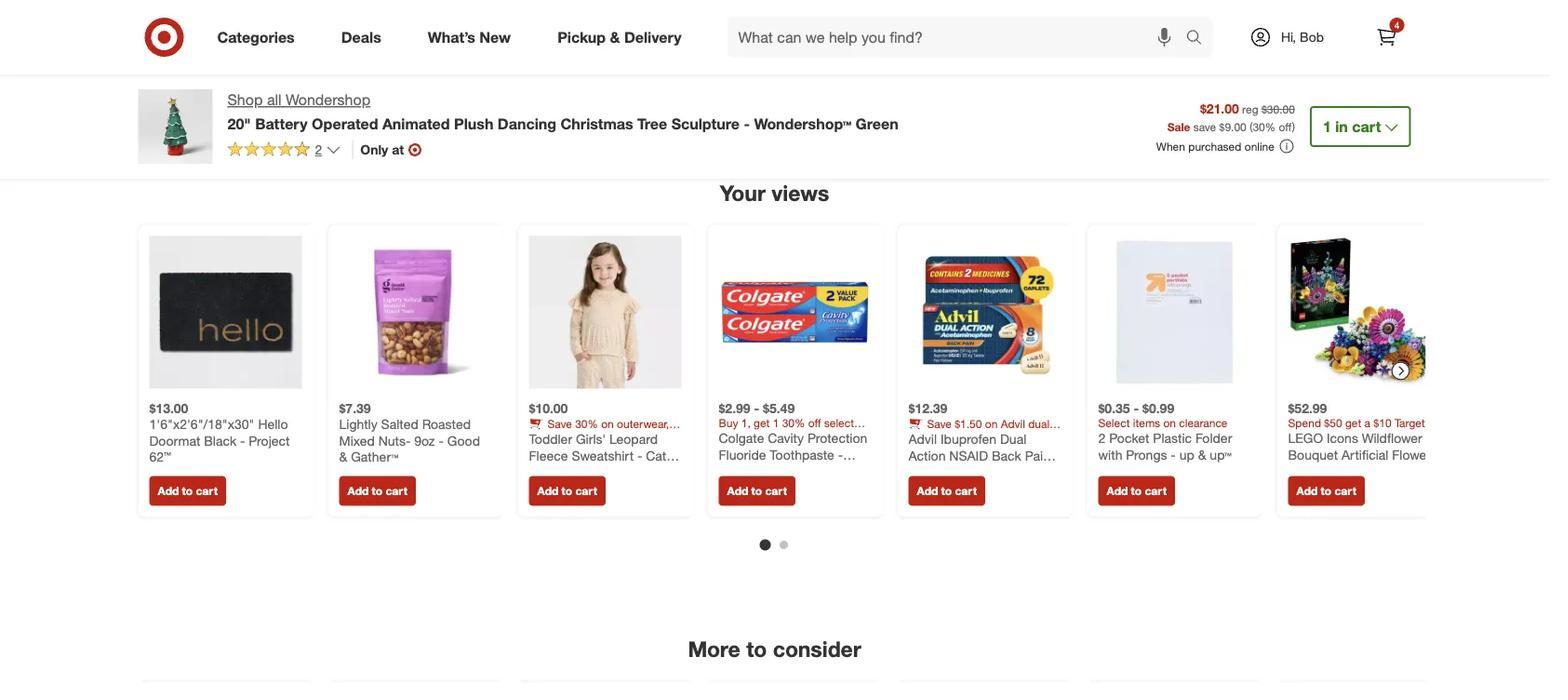 Task type: vqa. For each thing, say whether or not it's contained in the screenshot.
Sponsored
no



Task type: describe. For each thing, give the bounding box(es) containing it.
$13.00
[[149, 400, 188, 417]]

in
[[1336, 117, 1348, 135]]

add for lego icons wildflower bouquet artificial flowers 10313
[[1297, 485, 1318, 498]]

to for 1'6"x2'6"/18"x30" hello doormat black - project 62™
[[182, 485, 193, 498]]

& inside $7.39 lightly salted roasted mixed nuts- 9oz - good & gather™
[[339, 449, 347, 465]]

shop all wondershop 20" battery operated animated plush dancing christmas tree sculpture - wondershop™ green
[[228, 91, 899, 132]]

plush
[[454, 114, 494, 132]]

$21.00
[[1200, 100, 1239, 116]]

$12.39
[[909, 400, 948, 417]]

& left skirts in the right of the page
[[1334, 87, 1343, 105]]

& inside toddler girls' leopard fleece sweatshirt - cat & jack™ beige
[[670, 448, 678, 464]]

black
[[204, 433, 236, 449]]

cart for 2 pocket plastic folder with prongs - up & up™
[[1145, 485, 1167, 498]]

back
[[942, 431, 967, 445]]

to for lego icons wildflower bouquet artificial flowers 10313
[[1321, 485, 1332, 498]]

mixed
[[339, 433, 375, 449]]

hi,
[[1281, 29, 1297, 45]]

cart for advil ibuprofen dual action nsaid back pain reliever caplet - 72ct
[[955, 485, 977, 498]]

cat
[[646, 448, 666, 464]]

to for toddler girls' leopard fleece sweatshirt - cat & jack™ beige
[[562, 485, 572, 498]]

colgate cavity protection fluoride toothpaste - great regular flavor
[[719, 431, 868, 479]]

- left up
[[1171, 447, 1176, 463]]

$0.35 - $0.99 select items on clearance 2 pocket plastic folder with prongs - up & up™
[[1099, 400, 1232, 463]]

pickup
[[558, 28, 606, 46]]

purchased
[[1189, 139, 1242, 153]]

add to cart for 2 pocket plastic folder with prongs - up & up™
[[1107, 485, 1167, 498]]

pain
[[1025, 448, 1051, 464]]

1
[[1323, 117, 1332, 135]]

what's new link
[[412, 17, 534, 58]]

protection
[[808, 431, 868, 447]]

toddler
[[529, 431, 572, 448]]

tree inside shop all wondershop 20" battery operated animated plush dancing christmas tree sculpture - wondershop™ green
[[638, 114, 667, 132]]

& inside '$0.35 - $0.99 select items on clearance 2 pocket plastic folder with prongs - up & up™'
[[1198, 447, 1207, 463]]

lego icons wildflower bouquet artificial flowers 10313 image
[[1288, 237, 1441, 389]]

your
[[720, 180, 766, 206]]

- inside $7.39 lightly salted roasted mixed nuts- 9oz - good & gather™
[[439, 433, 444, 449]]

- inside shop all wondershop 20" battery operated animated plush dancing christmas tree sculpture - wondershop™ green
[[744, 114, 750, 132]]

dual
[[1000, 431, 1027, 448]]

$1.50
[[955, 418, 982, 431]]

delivery
[[624, 28, 682, 46]]

tree inside christmas tree stands & skirts link
[[1251, 87, 1279, 105]]

2 inside '$0.35 - $0.99 select items on clearance 2 pocket plastic folder with prongs - up & up™'
[[1099, 431, 1106, 447]]

indoor christmas decorations
[[160, 87, 360, 105]]

christmas tree stands & skirts link
[[1164, 76, 1402, 117]]

20"
[[228, 114, 251, 132]]

cart for colgate cavity protection fluoride toothpaste - great regular flavor
[[765, 485, 787, 498]]

clearance
[[1179, 417, 1228, 431]]

advil ibuprofen dual action nsaid back pain reliever caplet - 72ct image
[[909, 237, 1061, 389]]

doormat
[[149, 433, 200, 449]]

categories link
[[201, 17, 318, 58]]

10313
[[1288, 463, 1325, 479]]

only at
[[360, 141, 404, 158]]

on inside '$0.35 - $0.99 select items on clearance 2 pocket plastic folder with prongs - up & up™'
[[1164, 417, 1176, 431]]

add to cart for advil ibuprofen dual action nsaid back pain reliever caplet - 72ct
[[917, 485, 977, 498]]

decorations
[[279, 87, 360, 105]]

%
[[1265, 120, 1276, 133]]

$52.99
[[1288, 400, 1327, 417]]

fluoride
[[719, 447, 766, 463]]

2 link
[[228, 140, 341, 162]]

add for 2 pocket plastic folder with prongs - up & up™
[[1107, 485, 1128, 498]]

add to cart button for advil ibuprofen dual action nsaid back pain reliever caplet - 72ct
[[909, 477, 985, 506]]

cart right in
[[1352, 117, 1382, 135]]

flavor
[[803, 463, 839, 479]]

deals
[[341, 28, 381, 46]]

related categories
[[679, 34, 871, 60]]

advil inside advil ibuprofen dual action nsaid back pain reliever caplet - 72ct
[[909, 431, 937, 448]]

add to cart button for 1'6"x2'6"/18"x30" hello doormat black - project 62™
[[149, 477, 226, 506]]

$21.00 reg $30.00 sale save $ 9.00 ( 30 % off )
[[1168, 100, 1295, 133]]

$13.00 1'6"x2'6"/18"x30" hello doormat black - project 62™
[[149, 400, 290, 465]]

add to cart button for lightly salted roasted mixed nuts- 9oz - good & gather™
[[339, 477, 416, 506]]

lightly salted roasted mixed nuts- 9oz - good & gather™ image
[[339, 237, 492, 389]]

great
[[719, 463, 751, 479]]

to for colgate cavity protection fluoride toothpaste - great regular flavor
[[752, 485, 762, 498]]

save $1.50 on advil dual action back pain reliever
[[909, 418, 1050, 445]]

sweatshirt
[[572, 448, 634, 464]]

all
[[267, 91, 282, 109]]

- left $0.99
[[1134, 400, 1139, 417]]

nuts-
[[379, 433, 411, 449]]

views
[[772, 180, 829, 206]]

image of 20" battery operated animated plush dancing christmas tree sculpture - wondershop™ green image
[[138, 89, 213, 164]]

off
[[1279, 120, 1292, 133]]

pocket
[[1109, 431, 1150, 447]]

dual
[[1029, 418, 1050, 431]]

consider
[[773, 637, 861, 663]]

$0.35
[[1099, 400, 1130, 417]]

artificial
[[1342, 447, 1389, 463]]

christmas inside shop all wondershop 20" battery operated animated plush dancing christmas tree sculpture - wondershop™ green
[[561, 114, 633, 132]]

green
[[856, 114, 899, 132]]

$2.99 - $5.49
[[719, 400, 795, 417]]

1 in cart
[[1323, 117, 1382, 135]]

0 horizontal spatial christmas
[[207, 87, 275, 105]]

up™
[[1210, 447, 1232, 463]]

cart for lightly salted roasted mixed nuts- 9oz - good & gather™
[[386, 485, 407, 498]]

sculpture
[[672, 114, 740, 132]]

advil inside save $1.50 on advil dual action back pain reliever
[[1001, 418, 1025, 431]]

what's new
[[428, 28, 511, 46]]

what's
[[428, 28, 475, 46]]

caplet
[[959, 464, 997, 480]]

add to cart button for toddler girls' leopard fleece sweatshirt - cat & jack™ beige
[[529, 477, 606, 506]]

4
[[1395, 19, 1400, 31]]

search
[[1178, 30, 1222, 48]]

to for advil ibuprofen dual action nsaid back pain reliever caplet - 72ct
[[941, 485, 952, 498]]

pickup & delivery link
[[542, 17, 705, 58]]

when
[[1157, 139, 1186, 153]]

beige
[[566, 464, 600, 480]]



Task type: locate. For each thing, give the bounding box(es) containing it.
add to cart down reliever
[[917, 485, 977, 498]]

colgate cavity protection fluoride toothpaste - great regular flavor image
[[719, 237, 872, 389]]

$7.39 lightly salted roasted mixed nuts- 9oz - good & gather™
[[339, 400, 480, 465]]

30
[[1253, 120, 1265, 133]]

to for 2 pocket plastic folder with prongs - up & up™
[[1131, 485, 1142, 498]]

to down regular
[[752, 485, 762, 498]]

reg
[[1242, 102, 1259, 116]]

to for lightly salted roasted mixed nuts- 9oz - good & gather™
[[372, 485, 383, 498]]

4 link
[[1367, 17, 1408, 58]]

deals link
[[325, 17, 405, 58]]

- left 72ct
[[1001, 464, 1006, 480]]

$0.99
[[1143, 400, 1175, 417]]

nsaid
[[950, 448, 988, 464]]

gather™
[[351, 449, 399, 465]]

add to cart for toddler girls' leopard fleece sweatshirt - cat & jack™ beige
[[537, 485, 597, 498]]

2 add from the left
[[348, 485, 369, 498]]

1 add to cart button from the left
[[149, 477, 226, 506]]

wildflower
[[1362, 431, 1423, 447]]

0 vertical spatial 2
[[315, 141, 322, 158]]

add to cart for lightly salted roasted mixed nuts- 9oz - good & gather™
[[348, 485, 407, 498]]

plastic
[[1153, 431, 1192, 447]]

to down 10313
[[1321, 485, 1332, 498]]

& left gather™
[[339, 449, 347, 465]]

colgate
[[719, 431, 764, 447]]

cart down gather™
[[386, 485, 407, 498]]

on right $1.50
[[985, 418, 998, 431]]

christmas tree stands & skirts
[[1179, 87, 1386, 105]]

add for colgate cavity protection fluoride toothpaste - great regular flavor
[[727, 485, 748, 498]]

4 add to cart button from the left
[[719, 477, 796, 506]]

7 add from the left
[[1297, 485, 1318, 498]]

to down doormat
[[182, 485, 193, 498]]

advil down $12.39
[[909, 431, 937, 448]]

- inside toddler girls' leopard fleece sweatshirt - cat & jack™ beige
[[637, 448, 642, 464]]

toddler girls' leopard fleece sweatshirt - cat & jack™ beige
[[529, 431, 678, 480]]

6 add to cart from the left
[[1107, 485, 1167, 498]]

0 horizontal spatial advil
[[909, 431, 937, 448]]

2 left pocket
[[1099, 431, 1106, 447]]

6 add from the left
[[1107, 485, 1128, 498]]

- right black
[[240, 433, 245, 449]]

add to cart down the 62™ at the left bottom
[[158, 485, 218, 498]]

6 add to cart button from the left
[[1099, 477, 1175, 506]]

What can we help you find? suggestions appear below search field
[[727, 17, 1191, 58]]

3 add to cart from the left
[[537, 485, 597, 498]]

add to cart button for 2 pocket plastic folder with prongs - up & up™
[[1099, 477, 1175, 506]]

back
[[992, 448, 1022, 464]]

add to cart button down action
[[909, 477, 985, 506]]

on right items
[[1164, 417, 1176, 431]]

save
[[927, 418, 952, 431]]

- inside colgate cavity protection fluoride toothpaste - great regular flavor
[[838, 447, 843, 463]]

categories
[[763, 34, 871, 60]]

toothpaste
[[770, 447, 835, 463]]

add to cart down regular
[[727, 485, 787, 498]]

salted
[[381, 417, 419, 433]]

wondershop™
[[754, 114, 852, 132]]

add to cart button down fleece
[[529, 477, 606, 506]]

5 add from the left
[[917, 485, 938, 498]]

2 pocket plastic folder with prongs - up & up™ image
[[1099, 237, 1251, 389]]

4 add from the left
[[727, 485, 748, 498]]

)
[[1292, 120, 1295, 133]]

add
[[158, 485, 179, 498], [348, 485, 369, 498], [537, 485, 559, 498], [727, 485, 748, 498], [917, 485, 938, 498], [1107, 485, 1128, 498], [1297, 485, 1318, 498]]

at
[[392, 141, 404, 158]]

add to cart button down the 'fluoride'
[[719, 477, 796, 506]]

prongs
[[1126, 447, 1167, 463]]

4 add to cart from the left
[[727, 485, 787, 498]]

0 vertical spatial tree
[[1251, 87, 1279, 105]]

0 horizontal spatial 2
[[315, 141, 322, 158]]

add for toddler girls' leopard fleece sweatshirt - cat & jack™ beige
[[537, 485, 559, 498]]

add to cart for 1'6"x2'6"/18"x30" hello doormat black - project 62™
[[158, 485, 218, 498]]

advil ibuprofen dual action nsaid back pain reliever caplet - 72ct
[[909, 431, 1051, 480]]

3 add to cart button from the left
[[529, 477, 606, 506]]

- right sculpture
[[744, 114, 750, 132]]

operated
[[312, 114, 378, 132]]

add down gather™
[[348, 485, 369, 498]]

9.00
[[1225, 120, 1247, 133]]

cart down caplet
[[955, 485, 977, 498]]

add for advil ibuprofen dual action nsaid back pain reliever caplet - 72ct
[[917, 485, 938, 498]]

animated
[[382, 114, 450, 132]]

add to cart button for colgate cavity protection fluoride toothpaste - great regular flavor
[[719, 477, 796, 506]]

toddler girls' leopard fleece sweatshirt - cat & jack™ beige image
[[529, 237, 682, 389]]

stands
[[1283, 87, 1330, 105]]

add down the with
[[1107, 485, 1128, 498]]

pickup & delivery
[[558, 28, 682, 46]]

with
[[1099, 447, 1123, 463]]

related
[[679, 34, 757, 60]]

cart down prongs
[[1145, 485, 1167, 498]]

to down gather™
[[372, 485, 383, 498]]

$2.99
[[719, 400, 751, 417]]

on inside save $1.50 on advil dual action back pain reliever
[[985, 418, 998, 431]]

new
[[480, 28, 511, 46]]

$5.49
[[763, 400, 795, 417]]

reliever
[[909, 464, 955, 480]]

1 horizontal spatial tree
[[1251, 87, 1279, 105]]

christmas up save
[[1179, 87, 1247, 105]]

leopard
[[610, 431, 658, 448]]

add down jack™
[[537, 485, 559, 498]]

add to cart down 10313
[[1297, 485, 1357, 498]]

- right 9oz
[[439, 433, 444, 449]]

- left $5.49
[[754, 400, 760, 417]]

0 horizontal spatial tree
[[638, 114, 667, 132]]

3 add from the left
[[537, 485, 559, 498]]

cart down black
[[196, 485, 218, 498]]

online
[[1245, 139, 1275, 153]]

2 down the operated
[[315, 141, 322, 158]]

cart for lego icons wildflower bouquet artificial flowers 10313
[[1335, 485, 1357, 498]]

1 horizontal spatial on
[[1164, 417, 1176, 431]]

to right more
[[747, 637, 767, 663]]

cart
[[1352, 117, 1382, 135], [196, 485, 218, 498], [386, 485, 407, 498], [576, 485, 597, 498], [765, 485, 787, 498], [955, 485, 977, 498], [1145, 485, 1167, 498], [1335, 485, 1357, 498]]

add down reliever
[[917, 485, 938, 498]]

1 vertical spatial 2
[[1099, 431, 1106, 447]]

0 horizontal spatial on
[[985, 418, 998, 431]]

flowers
[[1393, 447, 1438, 463]]

tree left sculpture
[[638, 114, 667, 132]]

- right toothpaste
[[838, 447, 843, 463]]

cart for 1'6"x2'6"/18"x30" hello doormat black - project 62™
[[196, 485, 218, 498]]

add to cart down prongs
[[1107, 485, 1167, 498]]

icons
[[1327, 431, 1359, 447]]

add to cart button down the 62™ at the left bottom
[[149, 477, 226, 506]]

to down prongs
[[1131, 485, 1142, 498]]

7 add to cart button from the left
[[1288, 477, 1365, 506]]

add for lightly salted roasted mixed nuts- 9oz - good & gather™
[[348, 485, 369, 498]]

1 horizontal spatial advil
[[1001, 418, 1025, 431]]

good
[[447, 433, 480, 449]]

advil left dual
[[1001, 418, 1025, 431]]

cavity
[[768, 431, 804, 447]]

1 horizontal spatial christmas
[[561, 114, 633, 132]]

- inside advil ibuprofen dual action nsaid back pain reliever caplet - 72ct
[[1001, 464, 1006, 480]]

folder
[[1196, 431, 1232, 447]]

add to cart down gather™
[[348, 485, 407, 498]]

hi, bob
[[1281, 29, 1324, 45]]

1 vertical spatial tree
[[638, 114, 667, 132]]

5 add to cart from the left
[[917, 485, 977, 498]]

fleece
[[529, 448, 568, 464]]

add to cart button down bouquet
[[1288, 477, 1365, 506]]

action
[[909, 448, 946, 464]]

sale
[[1168, 120, 1191, 133]]

- inside $13.00 1'6"x2'6"/18"x30" hello doormat black - project 62™
[[240, 433, 245, 449]]

& right cat
[[670, 448, 678, 464]]

1 add to cart from the left
[[158, 485, 218, 498]]

ibuprofen
[[941, 431, 997, 448]]

72ct
[[1009, 464, 1035, 480]]

7 add to cart from the left
[[1297, 485, 1357, 498]]

tree
[[1251, 87, 1279, 105], [638, 114, 667, 132]]

2
[[315, 141, 322, 158], [1099, 431, 1106, 447]]

cart down lego icons wildflower bouquet artificial flowers 10313
[[1335, 485, 1357, 498]]

5 add to cart button from the left
[[909, 477, 985, 506]]

2 add to cart button from the left
[[339, 477, 416, 506]]

1 horizontal spatial 2
[[1099, 431, 1106, 447]]

to
[[182, 485, 193, 498], [372, 485, 383, 498], [562, 485, 572, 498], [752, 485, 762, 498], [941, 485, 952, 498], [1131, 485, 1142, 498], [1321, 485, 1332, 498], [747, 637, 767, 663]]

1'6"x2'6"/18"x30"
[[149, 417, 255, 433]]

add to cart down beige
[[537, 485, 597, 498]]

lego icons wildflower bouquet artificial flowers 10313
[[1288, 431, 1438, 479]]

add to cart for colgate cavity protection fluoride toothpaste - great regular flavor
[[727, 485, 787, 498]]

- left cat
[[637, 448, 642, 464]]

search button
[[1178, 17, 1222, 61]]

tree up %
[[1251, 87, 1279, 105]]

1 add from the left
[[158, 485, 179, 498]]

$10.00
[[529, 400, 568, 417]]

when purchased online
[[1157, 139, 1275, 153]]

add for 1'6"x2'6"/18"x30" hello doormat black - project 62™
[[158, 485, 179, 498]]

to down beige
[[562, 485, 572, 498]]

2 inside 2 link
[[315, 141, 322, 158]]

add down the 62™ at the left bottom
[[158, 485, 179, 498]]

cart down regular
[[765, 485, 787, 498]]

add to cart for lego icons wildflower bouquet artificial flowers 10313
[[1297, 485, 1357, 498]]

2 add to cart from the left
[[348, 485, 407, 498]]

add to cart button down prongs
[[1099, 477, 1175, 506]]

add to cart button down gather™
[[339, 477, 416, 506]]

$7.39
[[339, 400, 371, 417]]

christmas up 20"
[[207, 87, 275, 105]]

bouquet
[[1288, 447, 1338, 463]]

& right up
[[1198, 447, 1207, 463]]

to down reliever
[[941, 485, 952, 498]]

indoor
[[160, 87, 203, 105]]

1 in cart for 20" battery operated animated plush dancing christmas tree sculpture - wondershop™ green element
[[1323, 117, 1382, 135]]

$
[[1220, 120, 1225, 133]]

project
[[249, 433, 290, 449]]

add down 10313
[[1297, 485, 1318, 498]]

more
[[688, 637, 741, 663]]

christmas right dancing at the top left of the page
[[561, 114, 633, 132]]

reliever
[[994, 431, 1030, 445]]

2 horizontal spatial christmas
[[1179, 87, 1247, 105]]

items
[[1133, 417, 1161, 431]]

cart for toddler girls' leopard fleece sweatshirt - cat & jack™ beige
[[576, 485, 597, 498]]

categories
[[217, 28, 295, 46]]

9oz
[[414, 433, 435, 449]]

add down great
[[727, 485, 748, 498]]

hello
[[258, 417, 288, 433]]

lightly
[[339, 417, 378, 433]]

save
[[1194, 120, 1216, 133]]

1'6"x2'6"/18"x30" hello doormat black - project 62™ image
[[149, 237, 302, 389]]

cart down beige
[[576, 485, 597, 498]]

up
[[1180, 447, 1195, 463]]

advil
[[1001, 418, 1025, 431], [909, 431, 937, 448]]

add to cart button for lego icons wildflower bouquet artificial flowers 10313
[[1288, 477, 1365, 506]]

only
[[360, 141, 388, 158]]

(
[[1250, 120, 1253, 133]]

& right pickup
[[610, 28, 620, 46]]



